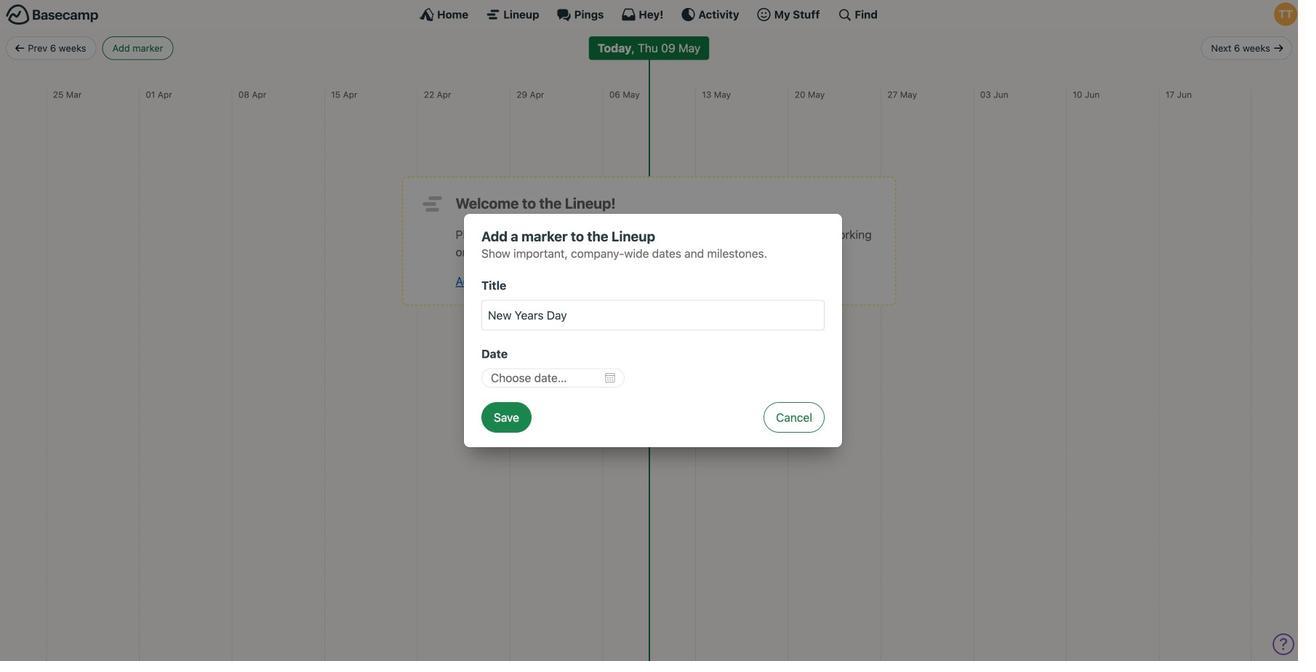 Task type: vqa. For each thing, say whether or not it's contained in the screenshot.
submit
yes



Task type: locate. For each thing, give the bounding box(es) containing it.
None submit
[[482, 402, 532, 433]]

Choose date… field
[[482, 368, 625, 388]]

None text field
[[482, 300, 825, 331]]



Task type: describe. For each thing, give the bounding box(es) containing it.
terry turtle image
[[1275, 3, 1298, 26]]

switch accounts image
[[6, 4, 99, 26]]

main element
[[0, 0, 1307, 28]]

keyboard shortcut: ⌘ + / image
[[838, 7, 852, 22]]



